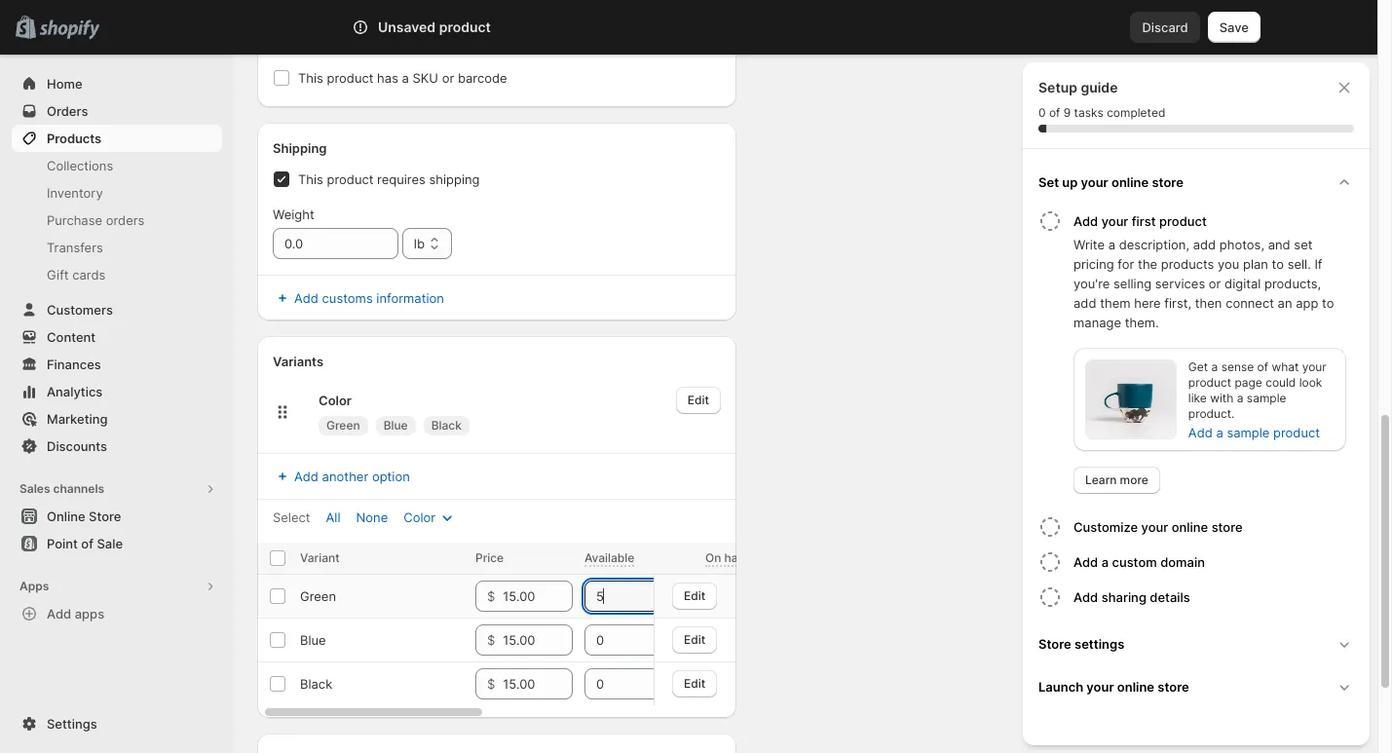 Task type: describe. For each thing, give the bounding box(es) containing it.
shopify
[[402, 8, 447, 23]]

this product has a sku or barcode
[[298, 70, 507, 86]]

add for option
[[294, 469, 319, 484]]

description,
[[1119, 237, 1190, 252]]

edit for edit dropdown button
[[688, 393, 709, 407]]

options element containing black
[[300, 676, 333, 692]]

warning,
[[575, 8, 626, 23]]

add a sample product button
[[1177, 419, 1332, 446]]

add your first product element
[[1035, 235, 1362, 494]]

gift cards link
[[12, 261, 222, 288]]

add a custom domain button
[[1074, 545, 1362, 580]]

launch
[[1039, 679, 1084, 695]]

online store link
[[12, 503, 222, 530]]

marketing link
[[12, 405, 222, 433]]

add apps button
[[12, 600, 222, 628]]

none button
[[344, 504, 400, 531]]

online for launch your online store
[[1118, 679, 1155, 695]]

here
[[1135, 295, 1161, 311]]

finances
[[47, 357, 101, 372]]

shipping
[[273, 140, 327, 156]]

if
[[1315, 256, 1323, 272]]

apps
[[19, 579, 49, 594]]

lb
[[414, 236, 425, 251]]

0 vertical spatial blue
[[384, 418, 408, 433]]

your inside "button"
[[1081, 174, 1109, 190]]

0 vertical spatial green
[[326, 418, 360, 433]]

none
[[356, 510, 388, 525]]

online store
[[47, 509, 121, 524]]

products,
[[1265, 276, 1322, 291]]

0 vertical spatial black
[[431, 418, 462, 433]]

of for sale
[[81, 536, 94, 552]]

1 vertical spatial black
[[300, 676, 333, 692]]

a inside the "write a description, add photos, and set pricing for the products you plan to sell. if you're selling services or digital products, add them here first, then connect an app to manage them."
[[1109, 237, 1116, 252]]

an
[[1278, 295, 1293, 311]]

affect
[[363, 8, 398, 23]]

search button
[[406, 12, 972, 43]]

domain
[[1161, 555, 1206, 570]]

discounts
[[47, 439, 107, 454]]

add for custom
[[1074, 555, 1099, 570]]

product inside 'button'
[[1160, 213, 1207, 229]]

settings link
[[12, 710, 222, 738]]

pos
[[451, 8, 476, 23]]

add inside "get a sense of what your product page could look like with a sample product. add a sample product"
[[1189, 425, 1213, 440]]

sku
[[413, 70, 439, 86]]

add customs information
[[294, 290, 444, 306]]

store inside "button"
[[1039, 636, 1072, 652]]

guide
[[1081, 79, 1118, 96]]

what
[[1272, 360, 1299, 374]]

$ text field
[[503, 669, 573, 700]]

a down product.
[[1217, 425, 1224, 440]]

purchase
[[47, 212, 102, 228]]

1 this from the top
[[298, 8, 323, 23]]

zero
[[594, 27, 620, 43]]

products link
[[12, 125, 222, 152]]

mark customize your online store as done image
[[1039, 516, 1062, 539]]

store for launch your online store
[[1158, 679, 1190, 695]]

your for launch your online store
[[1087, 679, 1114, 695]]

add for first
[[1074, 213, 1099, 229]]

them
[[1100, 295, 1131, 311]]

sense
[[1222, 360, 1254, 374]]

sell.
[[1288, 256, 1312, 272]]

1 edit button from the top
[[672, 582, 717, 610]]

up
[[1063, 174, 1078, 190]]

0 horizontal spatial to
[[1272, 256, 1284, 272]]

requires
[[377, 172, 426, 187]]

tasks
[[1075, 105, 1104, 120]]

0 vertical spatial sample
[[1247, 391, 1287, 405]]

write
[[1074, 237, 1105, 252]]

launch your online store button
[[1031, 666, 1362, 708]]

add left apps
[[47, 606, 71, 622]]

sale
[[97, 536, 123, 552]]

add for details
[[1074, 590, 1099, 605]]

option
[[372, 469, 410, 484]]

add your first product button
[[1074, 204, 1362, 235]]

customize your online store
[[1074, 519, 1243, 535]]

add apps
[[47, 606, 104, 622]]

products
[[1161, 256, 1215, 272]]

options element containing green
[[300, 589, 336, 604]]

learn more link
[[1074, 467, 1161, 494]]

setup guide dialog
[[1023, 62, 1370, 746]]

transfers link
[[12, 234, 222, 261]]

more
[[1120, 473, 1149, 487]]

a right has on the top left of page
[[402, 70, 409, 86]]

add another option button
[[261, 463, 422, 490]]

won't
[[327, 8, 359, 23]]

then
[[1196, 295, 1223, 311]]

this for shipping
[[298, 172, 323, 187]]

shopify image
[[39, 20, 100, 40]]

on
[[706, 551, 722, 565]]

content link
[[12, 324, 222, 351]]

orders link
[[12, 97, 222, 125]]

gift
[[47, 267, 69, 283]]

this product requires shipping
[[298, 172, 480, 187]]

online for customize your online store
[[1172, 519, 1209, 535]]

$ text field for blue
[[503, 625, 573, 656]]

store inside button
[[89, 509, 121, 524]]

point of sale
[[47, 536, 123, 552]]

the
[[1138, 256, 1158, 272]]

with
[[1211, 391, 1234, 405]]

of for 9
[[1049, 105, 1061, 120]]

this for this won't affect
[[298, 70, 323, 86]]

setup guide
[[1039, 79, 1118, 96]]

1 vertical spatial green
[[300, 589, 336, 604]]

shipping
[[429, 172, 480, 187]]

sales channels button
[[12, 476, 222, 503]]

add sharing details button
[[1074, 580, 1362, 615]]

will
[[516, 8, 535, 23]]

0 vertical spatial color
[[319, 393, 352, 408]]

discard button
[[1131, 12, 1200, 43]]

of inside "get a sense of what your product page could look like with a sample product. add a sample product"
[[1258, 360, 1269, 374]]

add customs information button
[[261, 285, 733, 312]]

sales channels
[[19, 481, 104, 496]]

completed
[[1107, 105, 1166, 120]]

edit button for blue
[[672, 626, 717, 653]]

add sharing details
[[1074, 590, 1191, 605]]



Task type: vqa. For each thing, say whether or not it's contained in the screenshot.
text box
no



Task type: locate. For each thing, give the bounding box(es) containing it.
below.
[[650, 27, 688, 43]]

edit inside dropdown button
[[688, 393, 709, 407]]

0 vertical spatial store
[[1152, 174, 1184, 190]]

$ text field
[[503, 581, 573, 612], [503, 625, 573, 656]]

digital
[[1225, 276, 1261, 291]]

1 vertical spatial blue
[[300, 632, 326, 648]]

or
[[442, 70, 454, 86], [1209, 276, 1222, 291]]

to left the sell.
[[1272, 256, 1284, 272]]

$
[[487, 589, 495, 604], [487, 632, 495, 648], [487, 676, 495, 692]]

options element
[[300, 589, 336, 604], [300, 632, 326, 648], [300, 676, 333, 692]]

analytics
[[47, 384, 103, 400]]

0 of 9 tasks completed
[[1039, 105, 1166, 120]]

write a description, add photos, and set pricing for the products you plan to sell. if you're selling services or digital products, add them here first, then connect an app to manage them.
[[1074, 237, 1335, 330]]

2 options element from the top
[[300, 632, 326, 648]]

1 vertical spatial $ text field
[[503, 625, 573, 656]]

settings
[[1075, 636, 1125, 652]]

add
[[1194, 237, 1216, 252], [1074, 295, 1097, 311]]

and inside . staff will see a warning, but can complete sales when available inventory reaches zero and below.
[[624, 27, 646, 43]]

0 vertical spatial of
[[1049, 105, 1061, 120]]

and inside the "write a description, add photos, and set pricing for the products you plan to sell. if you're selling services or digital products, add them here first, then connect an app to manage them."
[[1269, 237, 1291, 252]]

1 vertical spatial or
[[1209, 276, 1222, 291]]

1 vertical spatial this
[[298, 70, 323, 86]]

sample
[[1247, 391, 1287, 405], [1227, 425, 1270, 440]]

all button
[[314, 504, 352, 531]]

1 horizontal spatial to
[[1322, 295, 1335, 311]]

0 vertical spatial add
[[1194, 237, 1216, 252]]

0 vertical spatial to
[[1272, 256, 1284, 272]]

can
[[653, 8, 674, 23]]

add right mark add a custom domain as done "image"
[[1074, 555, 1099, 570]]

setup
[[1039, 79, 1078, 96]]

9
[[1064, 105, 1071, 120]]

variants
[[273, 354, 324, 369]]

edit for 1st edit button from the top of the page
[[684, 588, 706, 603]]

1 horizontal spatial of
[[1049, 105, 1061, 120]]

a right write
[[1109, 237, 1116, 252]]

$ text field up $ text field
[[503, 625, 573, 656]]

$ text field for green
[[503, 581, 573, 612]]

your left the first
[[1102, 213, 1129, 229]]

0 horizontal spatial store
[[89, 509, 121, 524]]

product.
[[1189, 406, 1235, 421]]

1 horizontal spatial and
[[1269, 237, 1291, 252]]

0 vertical spatial options element
[[300, 589, 336, 604]]

add right the mark add sharing details as done "icon"
[[1074, 590, 1099, 605]]

3 this from the top
[[298, 172, 323, 187]]

store up the first
[[1152, 174, 1184, 190]]

2 vertical spatial of
[[81, 536, 94, 552]]

set
[[1039, 174, 1059, 190]]

and down the but
[[624, 27, 646, 43]]

1 horizontal spatial black
[[431, 418, 462, 433]]

1 vertical spatial store
[[1212, 519, 1243, 535]]

1 horizontal spatial add
[[1194, 237, 1216, 252]]

0 vertical spatial store
[[89, 509, 121, 524]]

1 vertical spatial edit button
[[672, 626, 717, 653]]

0 horizontal spatial of
[[81, 536, 94, 552]]

1 vertical spatial and
[[1269, 237, 1291, 252]]

sample down product.
[[1227, 425, 1270, 440]]

of left sale
[[81, 536, 94, 552]]

add for information
[[294, 290, 319, 306]]

1 $ text field from the top
[[503, 581, 573, 612]]

look
[[1300, 375, 1323, 390]]

3 edit button from the top
[[672, 670, 717, 697]]

add left customs
[[294, 290, 319, 306]]

1 vertical spatial color
[[404, 510, 436, 525]]

of left 9
[[1049, 105, 1061, 120]]

0 horizontal spatial black
[[300, 676, 333, 692]]

1 vertical spatial options element
[[300, 632, 326, 648]]

your right the up
[[1081, 174, 1109, 190]]

2 vertical spatial online
[[1118, 679, 1155, 695]]

first
[[1132, 213, 1156, 229]]

a right get on the top right of page
[[1212, 360, 1218, 374]]

set
[[1295, 237, 1313, 252]]

another
[[322, 469, 369, 484]]

select
[[273, 510, 310, 525]]

of
[[1049, 105, 1061, 120], [1258, 360, 1269, 374], [81, 536, 94, 552]]

save button
[[1208, 12, 1261, 43]]

Weight text field
[[273, 228, 398, 259]]

edit
[[688, 393, 709, 407], [684, 588, 706, 603], [684, 632, 706, 647], [684, 676, 706, 690]]

connect
[[1226, 295, 1275, 311]]

2 vertical spatial edit button
[[672, 670, 717, 697]]

get a sense of what your product page could look like with a sample product. add a sample product
[[1189, 360, 1327, 440]]

store up launch
[[1039, 636, 1072, 652]]

available
[[428, 27, 480, 43]]

your right launch
[[1087, 679, 1114, 695]]

this down complete
[[298, 70, 323, 86]]

a left custom
[[1102, 555, 1109, 570]]

your up add a custom domain at the right of page
[[1142, 519, 1169, 535]]

0 horizontal spatial blue
[[300, 632, 326, 648]]

edit button for black
[[672, 670, 717, 697]]

0 vertical spatial or
[[442, 70, 454, 86]]

1 horizontal spatial or
[[1209, 276, 1222, 291]]

1 vertical spatial of
[[1258, 360, 1269, 374]]

hand
[[725, 551, 753, 565]]

store inside "button"
[[1152, 174, 1184, 190]]

get
[[1189, 360, 1209, 374]]

or right sku
[[442, 70, 454, 86]]

store settings
[[1039, 636, 1125, 652]]

2 vertical spatial this
[[298, 172, 323, 187]]

of up page
[[1258, 360, 1269, 374]]

online up add your first product
[[1112, 174, 1149, 190]]

1 vertical spatial to
[[1322, 295, 1335, 311]]

online down settings
[[1118, 679, 1155, 695]]

$ for black
[[487, 676, 495, 692]]

0 vertical spatial $
[[487, 589, 495, 604]]

1 vertical spatial online
[[1172, 519, 1209, 535]]

collections link
[[12, 152, 222, 179]]

0 horizontal spatial and
[[624, 27, 646, 43]]

a
[[564, 8, 571, 23], [402, 70, 409, 86], [1109, 237, 1116, 252], [1212, 360, 1218, 374], [1237, 391, 1244, 405], [1217, 425, 1224, 440], [1102, 555, 1109, 570]]

black
[[431, 418, 462, 433], [300, 676, 333, 692]]

discounts link
[[12, 433, 222, 460]]

. staff will see a warning, but can complete sales when available inventory reaches zero and below.
[[298, 8, 688, 43]]

sales
[[19, 481, 50, 496]]

add another option
[[294, 469, 410, 484]]

apps
[[75, 606, 104, 622]]

product
[[439, 19, 491, 35], [327, 70, 374, 86], [327, 172, 374, 187], [1160, 213, 1207, 229], [1189, 375, 1232, 390], [1274, 425, 1321, 440]]

and left set at the right
[[1269, 237, 1291, 252]]

them.
[[1125, 315, 1159, 330]]

color inside the color dropdown button
[[404, 510, 436, 525]]

1 horizontal spatial store
[[1039, 636, 1072, 652]]

set up your online store button
[[1031, 161, 1362, 204]]

1 options element from the top
[[300, 589, 336, 604]]

point of sale link
[[12, 530, 222, 557]]

green up add another option 'button'
[[326, 418, 360, 433]]

add down you're
[[1074, 295, 1097, 311]]

this down shipping
[[298, 172, 323, 187]]

sample down could
[[1247, 391, 1287, 405]]

selling
[[1114, 276, 1152, 291]]

add inside 'button'
[[294, 469, 319, 484]]

0 horizontal spatial add
[[1074, 295, 1097, 311]]

could
[[1266, 375, 1296, 390]]

your for add your first product
[[1102, 213, 1129, 229]]

marketing
[[47, 411, 108, 427]]

discard
[[1143, 19, 1189, 35]]

apps button
[[12, 573, 222, 600]]

color
[[319, 393, 352, 408], [404, 510, 436, 525]]

products
[[47, 131, 101, 146]]

green
[[326, 418, 360, 433], [300, 589, 336, 604]]

0 vertical spatial this
[[298, 8, 323, 23]]

add up products
[[1194, 237, 1216, 252]]

to right app
[[1322, 295, 1335, 311]]

blue down variant on the bottom of the page
[[300, 632, 326, 648]]

$ text field down price
[[503, 581, 573, 612]]

2 vertical spatial options element
[[300, 676, 333, 692]]

save
[[1220, 19, 1249, 35]]

1 vertical spatial store
[[1039, 636, 1072, 652]]

your inside 'button'
[[1102, 213, 1129, 229]]

add left another
[[294, 469, 319, 484]]

3 $ from the top
[[487, 676, 495, 692]]

color right none button
[[404, 510, 436, 525]]

$ for blue
[[487, 632, 495, 648]]

add down product.
[[1189, 425, 1213, 440]]

0
[[1039, 105, 1046, 120]]

1 horizontal spatial color
[[404, 510, 436, 525]]

store up add a custom domain button
[[1212, 519, 1243, 535]]

this won't affect shopify pos
[[298, 8, 476, 23]]

app
[[1296, 295, 1319, 311]]

.
[[476, 8, 480, 23]]

add up write
[[1074, 213, 1099, 229]]

1 vertical spatial $
[[487, 632, 495, 648]]

purchase orders link
[[12, 207, 222, 234]]

your for customize your online store
[[1142, 519, 1169, 535]]

online
[[1112, 174, 1149, 190], [1172, 519, 1209, 535], [1118, 679, 1155, 695]]

$ for green
[[487, 589, 495, 604]]

1 $ from the top
[[487, 589, 495, 604]]

orders
[[47, 103, 88, 119]]

learn
[[1086, 473, 1117, 487]]

this up complete
[[298, 8, 323, 23]]

add a custom domain
[[1074, 555, 1206, 570]]

inventory
[[484, 27, 540, 43]]

0 vertical spatial and
[[624, 27, 646, 43]]

0 horizontal spatial color
[[319, 393, 352, 408]]

point of sale button
[[0, 530, 234, 557]]

your up the look
[[1303, 360, 1327, 374]]

2 this from the top
[[298, 70, 323, 86]]

mark add your first product as done image
[[1039, 210, 1062, 233]]

staff
[[484, 8, 513, 23]]

2 horizontal spatial of
[[1258, 360, 1269, 374]]

of inside button
[[81, 536, 94, 552]]

sharing
[[1102, 590, 1147, 605]]

1 vertical spatial add
[[1074, 295, 1097, 311]]

your inside "get a sense of what your product page could look like with a sample product. add a sample product"
[[1303, 360, 1327, 374]]

store down store settings "button"
[[1158, 679, 1190, 695]]

2 vertical spatial store
[[1158, 679, 1190, 695]]

2 $ text field from the top
[[503, 625, 573, 656]]

add inside "button"
[[294, 290, 319, 306]]

3 options element from the top
[[300, 676, 333, 692]]

search
[[439, 19, 480, 35]]

page
[[1235, 375, 1263, 390]]

edit for blue edit button
[[684, 632, 706, 647]]

a down page
[[1237, 391, 1244, 405]]

online
[[47, 509, 85, 524]]

or up then
[[1209, 276, 1222, 291]]

online up domain
[[1172, 519, 1209, 535]]

you're
[[1074, 276, 1110, 291]]

color down variants
[[319, 393, 352, 408]]

has
[[377, 70, 399, 86]]

unsaved
[[378, 19, 436, 35]]

a inside button
[[1102, 555, 1109, 570]]

mark add sharing details as done image
[[1039, 586, 1062, 609]]

2 $ from the top
[[487, 632, 495, 648]]

2 vertical spatial $
[[487, 676, 495, 692]]

like
[[1189, 391, 1207, 405]]

online inside "button"
[[1112, 174, 1149, 190]]

edit for edit button corresponding to black
[[684, 676, 706, 690]]

1 horizontal spatial blue
[[384, 418, 408, 433]]

None number field
[[585, 581, 665, 612], [585, 625, 665, 656], [585, 669, 665, 700], [585, 581, 665, 612], [585, 625, 665, 656], [585, 669, 665, 700]]

0 horizontal spatial or
[[442, 70, 454, 86]]

or inside the "write a description, add photos, and set pricing for the products you plan to sell. if you're selling services or digital products, add them here first, then connect an app to manage them."
[[1209, 276, 1222, 291]]

0 vertical spatial online
[[1112, 174, 1149, 190]]

blue up option
[[384, 418, 408, 433]]

a inside . staff will see a warning, but can complete sales when available inventory reaches zero and below.
[[564, 8, 571, 23]]

analytics link
[[12, 378, 222, 405]]

inventory
[[47, 185, 103, 201]]

unsaved product
[[378, 19, 491, 35]]

mark add a custom domain as done image
[[1039, 551, 1062, 574]]

green down variant on the bottom of the page
[[300, 589, 336, 604]]

set up your online store
[[1039, 174, 1184, 190]]

settings
[[47, 716, 97, 732]]

add inside 'button'
[[1074, 213, 1099, 229]]

store for customize your online store
[[1212, 519, 1243, 535]]

1 vertical spatial sample
[[1227, 425, 1270, 440]]

0 vertical spatial $ text field
[[503, 581, 573, 612]]

0 vertical spatial edit button
[[672, 582, 717, 610]]

store up sale
[[89, 509, 121, 524]]

a right see at top left
[[564, 8, 571, 23]]

2 edit button from the top
[[672, 626, 717, 653]]

options element containing blue
[[300, 632, 326, 648]]



